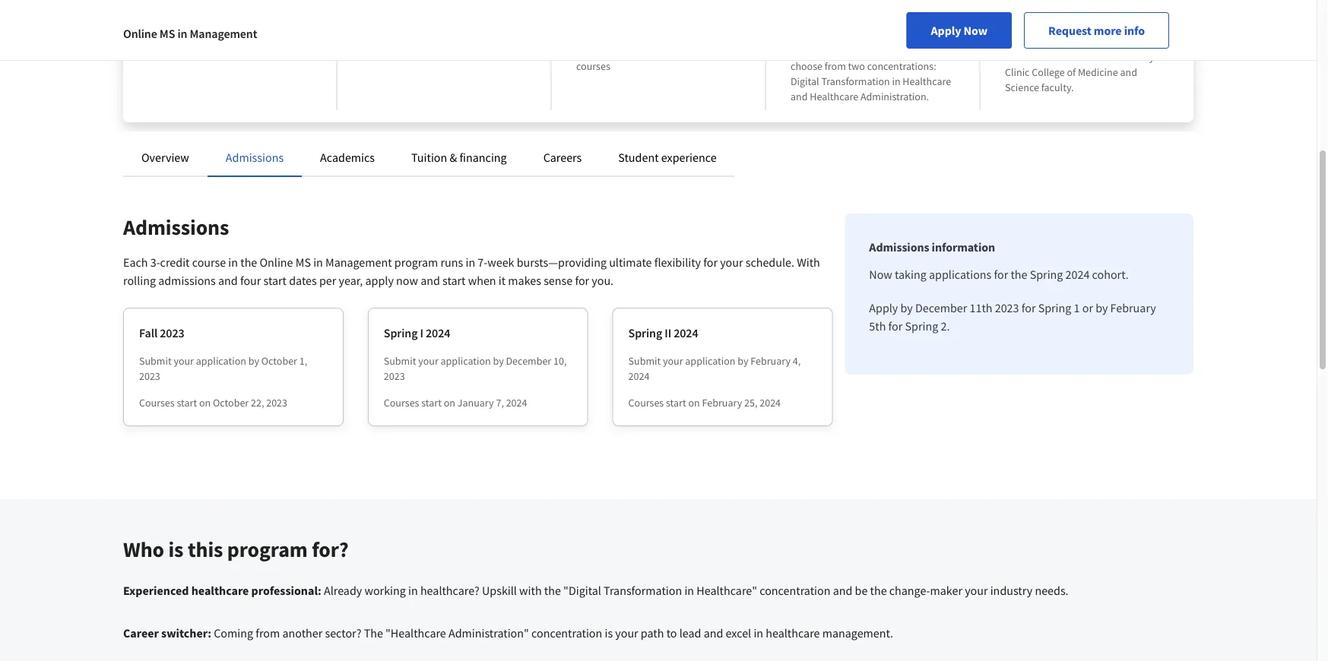 Task type: vqa. For each thing, say whether or not it's contained in the screenshot.
the middle Ms
yes



Task type: locate. For each thing, give the bounding box(es) containing it.
courses down fall 2023 on the left of the page
[[139, 396, 175, 410]]

of
[[254, 44, 263, 58], [1068, 65, 1076, 79]]

2024 right i
[[426, 326, 451, 341]]

career
[[123, 626, 159, 641]]

interact
[[1079, 50, 1113, 64]]

0 vertical spatial december
[[916, 300, 968, 316]]

1 vertical spatial february
[[751, 354, 791, 368]]

3 application from the left
[[686, 354, 736, 368]]

spring left i
[[384, 326, 418, 341]]

sector?
[[325, 626, 362, 641]]

2024 down spring ii 2024
[[629, 370, 650, 383]]

1 horizontal spatial healthcare
[[766, 626, 820, 641]]

with inside mayo clinic collaboration collaborate and interact with mayo clinic college of medicine and science faculty.
[[1115, 50, 1135, 64]]

week
[[488, 255, 515, 270]]

concentration down "digital
[[532, 626, 603, 641]]

1 horizontal spatial transformation
[[822, 75, 891, 88]]

courses for i
[[384, 396, 419, 410]]

student experience
[[619, 150, 717, 165]]

ms up d'amore-
[[160, 26, 175, 41]]

by inside accredited diploma offered by northeastern university's d'amore-mckim school of business
[[183, 29, 194, 43]]

the inside the ms in management degree offers true flexibility and the option to choose from two concentrations: digital transformation in healthcare and healthcare administration.
[[874, 44, 889, 58]]

and left the 2
[[680, 44, 697, 58]]

0 horizontal spatial program
[[227, 537, 308, 563]]

and inside pay-as-you-go tuition, allowing for complete flexibility and control.
[[449, 44, 466, 58]]

0 vertical spatial mayo
[[1006, 8, 1040, 27]]

2 submit from the left
[[384, 354, 416, 368]]

who is this program for?
[[123, 537, 349, 563]]

ms up "dates"
[[296, 255, 311, 270]]

1 horizontal spatial from
[[825, 59, 847, 73]]

4 left core
[[651, 29, 656, 43]]

1 horizontal spatial mayo
[[1137, 50, 1161, 64]]

year,
[[339, 273, 363, 288]]

to down the degree
[[922, 44, 931, 58]]

2 application from the left
[[441, 354, 491, 368]]

courses, down core
[[641, 44, 678, 58]]

mayo down info
[[1137, 50, 1161, 64]]

submit inside "submit your application by october 1, 2023"
[[139, 354, 172, 368]]

0 horizontal spatial october
[[213, 396, 249, 410]]

concentration inside 10 courses total: 4  core courses, 4 concentration courses,  and 2 elective courses
[[577, 44, 639, 58]]

two
[[849, 59, 866, 73]]

by up 22,
[[249, 354, 259, 368]]

now left taking
[[870, 267, 893, 282]]

overview link
[[141, 150, 189, 165]]

when
[[468, 273, 496, 288]]

administration.
[[861, 90, 930, 103]]

by up 25,
[[738, 354, 749, 368]]

for left schedule.
[[704, 255, 718, 270]]

2023 down fall
[[139, 370, 160, 383]]

and left be
[[833, 583, 853, 599]]

4 up elective
[[718, 29, 724, 43]]

1 vertical spatial courses
[[577, 59, 611, 73]]

december left 10,
[[506, 354, 552, 368]]

dates
[[289, 273, 317, 288]]

1 vertical spatial online
[[260, 255, 293, 270]]

rolling
[[123, 273, 156, 288]]

on down submit your application by february 4, 2024
[[689, 396, 700, 410]]

clinic up collaboration
[[1043, 8, 1079, 27]]

february left 25,
[[703, 396, 743, 410]]

december inside submit your application by december 10, 2023
[[506, 354, 552, 368]]

applications
[[930, 267, 992, 282]]

application up courses start on february 25, 2024
[[686, 354, 736, 368]]

flexibility right ultimate
[[655, 255, 701, 270]]

2024
[[1066, 267, 1090, 282], [426, 326, 451, 341], [674, 326, 699, 341], [629, 370, 650, 383], [506, 396, 528, 410], [760, 396, 781, 410]]

1 horizontal spatial flexibility
[[655, 255, 701, 270]]

diploma
[[219, 8, 273, 27]]

by inside submit your application by february 4, 2024
[[738, 354, 749, 368]]

0 horizontal spatial ms
[[160, 26, 175, 41]]

submit for fall 2023
[[139, 354, 172, 368]]

pay-as-you-go tuition, allowing for complete flexibility and control.
[[362, 29, 515, 58]]

december inside apply by december 11th 2023 for spring 1 or by february 5th for spring 2.
[[916, 300, 968, 316]]

february left 4,
[[751, 354, 791, 368]]

overview
[[141, 150, 189, 165]]

management up two
[[836, 29, 895, 43]]

submit inside submit your application by february 4, 2024
[[629, 354, 661, 368]]

1 horizontal spatial on
[[444, 396, 456, 410]]

2023 right 11th
[[996, 300, 1020, 316]]

with right upskill
[[520, 583, 542, 599]]

1 vertical spatial healthcare
[[766, 626, 820, 641]]

northeastern
[[196, 29, 255, 43]]

1 horizontal spatial october
[[261, 354, 297, 368]]

0 horizontal spatial now
[[870, 267, 893, 282]]

0 vertical spatial healthcare
[[903, 75, 952, 88]]

0 horizontal spatial to
[[667, 626, 677, 641]]

0 horizontal spatial healthcare
[[810, 90, 859, 103]]

3 submit from the left
[[629, 354, 661, 368]]

online
[[123, 26, 157, 41], [260, 255, 293, 270]]

0 vertical spatial concentration
[[577, 44, 639, 58]]

start right four on the top left of page
[[264, 273, 287, 288]]

1 horizontal spatial ms
[[296, 255, 311, 270]]

1 horizontal spatial application
[[441, 354, 491, 368]]

0 horizontal spatial online
[[123, 26, 157, 41]]

of right school at top
[[254, 44, 263, 58]]

by down accredited on the left of page
[[183, 29, 194, 43]]

allowing
[[462, 29, 500, 43]]

the up apply by december 11th 2023 for spring 1 or by february 5th for spring 2.
[[1011, 267, 1028, 282]]

by down taking
[[901, 300, 913, 316]]

1 vertical spatial october
[[213, 396, 249, 410]]

your left path
[[616, 626, 639, 641]]

december up 2.
[[916, 300, 968, 316]]

start left january
[[422, 396, 442, 410]]

0 vertical spatial transformation
[[822, 75, 891, 88]]

1 vertical spatial mayo
[[1137, 50, 1161, 64]]

your left schedule.
[[721, 255, 744, 270]]

from left two
[[825, 59, 847, 73]]

0 horizontal spatial is
[[168, 537, 184, 563]]

with down info
[[1115, 50, 1135, 64]]

by up 7,
[[493, 354, 504, 368]]

for right allowing
[[502, 29, 515, 43]]

2 horizontal spatial on
[[689, 396, 700, 410]]

courses down spring i 2024
[[384, 396, 419, 410]]

1 horizontal spatial healthcare
[[903, 75, 952, 88]]

0 horizontal spatial february
[[703, 396, 743, 410]]

1 application from the left
[[196, 354, 246, 368]]

administration"
[[449, 626, 529, 641]]

december
[[916, 300, 968, 316], [506, 354, 552, 368]]

apply right the degree
[[932, 23, 962, 38]]

taking
[[895, 267, 927, 282]]

runs
[[441, 255, 463, 270]]

online up four on the top left of page
[[260, 255, 293, 270]]

0 horizontal spatial december
[[506, 354, 552, 368]]

0 horizontal spatial with
[[520, 583, 542, 599]]

tuition & financing link
[[412, 150, 507, 165]]

request more info
[[1049, 23, 1146, 38]]

0 horizontal spatial of
[[254, 44, 263, 58]]

with
[[1115, 50, 1135, 64], [520, 583, 542, 599]]

management up year,
[[326, 255, 392, 270]]

flexibility down go
[[406, 44, 447, 58]]

healthcare"
[[697, 583, 758, 599]]

courses down 10
[[577, 59, 611, 73]]

on for fall 2023
[[199, 396, 211, 410]]

from right coming at the left bottom of the page
[[256, 626, 280, 641]]

2 horizontal spatial flexibility
[[812, 44, 852, 58]]

your inside submit your application by february 4, 2024
[[663, 354, 684, 368]]

collaboration
[[1006, 29, 1094, 48]]

of inside accredited diploma offered by northeastern university's d'amore-mckim school of business
[[254, 44, 263, 58]]

your down i
[[419, 354, 439, 368]]

for right applications
[[995, 267, 1009, 282]]

admissions
[[158, 273, 216, 288]]

by for submit your application by february 4, 2024
[[738, 354, 749, 368]]

the left "digital
[[545, 583, 561, 599]]

on for spring i 2024
[[444, 396, 456, 410]]

request more info button
[[1025, 12, 1170, 49]]

1 vertical spatial courses,
[[641, 44, 678, 58]]

core
[[658, 29, 678, 43]]

1 horizontal spatial courses
[[384, 396, 419, 410]]

by inside "submit your application by october 1, 2023"
[[249, 354, 259, 368]]

digital
[[791, 75, 820, 88]]

management inside each 3-credit course in the online ms in management program runs in 7-week bursts—providing ultimate flexibility for your schedule. with rolling admissions and four start dates per year, apply now and start when it makes sense for you.
[[326, 255, 392, 270]]

collaborate
[[1006, 50, 1057, 64]]

i
[[420, 326, 424, 341]]

application up january
[[441, 354, 491, 368]]

submit inside submit your application by december 10, 2023
[[384, 354, 416, 368]]

and inside 10 courses total: 4  core courses, 4 concentration courses,  and 2 elective courses
[[680, 44, 697, 58]]

concentration down 10
[[577, 44, 639, 58]]

0 vertical spatial with
[[1115, 50, 1135, 64]]

ii
[[665, 326, 672, 341]]

1
[[1075, 300, 1081, 316]]

management inside the ms in management degree offers true flexibility and the option to choose from two concentrations: digital transformation in healthcare and healthcare administration.
[[836, 29, 895, 43]]

apply for apply by december 11th 2023 for spring 1 or by february 5th for spring 2.
[[870, 300, 899, 316]]

submit your application by february 4, 2024
[[629, 354, 801, 383]]

careers link
[[544, 150, 582, 165]]

mayo up collaboration
[[1006, 8, 1040, 27]]

start down "submit your application by october 1, 2023"
[[177, 396, 197, 410]]

submit your application by october 1, 2023
[[139, 354, 307, 383]]

1 vertical spatial transformation
[[604, 583, 683, 599]]

10,
[[554, 354, 567, 368]]

courses
[[139, 396, 175, 410], [384, 396, 419, 410], [629, 396, 664, 410]]

spring
[[1031, 267, 1064, 282], [1039, 300, 1072, 316], [906, 319, 939, 334], [384, 326, 418, 341], [629, 326, 663, 341]]

to left lead
[[667, 626, 677, 641]]

0 horizontal spatial courses
[[139, 396, 175, 410]]

start for spring ii 2024
[[666, 396, 687, 410]]

2 horizontal spatial submit
[[629, 354, 661, 368]]

of inside mayo clinic collaboration collaborate and interact with mayo clinic college of medicine and science faculty.
[[1068, 65, 1076, 79]]

program up the professional:
[[227, 537, 308, 563]]

1 horizontal spatial apply
[[932, 23, 962, 38]]

0 horizontal spatial 4
[[651, 29, 656, 43]]

careers
[[544, 150, 582, 165]]

application inside submit your application by december 10, 2023
[[441, 354, 491, 368]]

1 horizontal spatial with
[[1115, 50, 1135, 64]]

2 horizontal spatial courses
[[629, 396, 664, 410]]

courses right 10
[[589, 29, 623, 43]]

0 vertical spatial now
[[964, 23, 988, 38]]

bursts—providing
[[517, 255, 607, 270]]

1 submit from the left
[[139, 354, 172, 368]]

spring left 2.
[[906, 319, 939, 334]]

ms up choose at the right top
[[810, 29, 823, 43]]

management for online ms in management
[[190, 26, 257, 41]]

2 horizontal spatial application
[[686, 354, 736, 368]]

by for accredited diploma offered by northeastern university's d'amore-mckim school of business
[[183, 29, 194, 43]]

the
[[874, 44, 889, 58], [241, 255, 257, 270], [1011, 267, 1028, 282], [545, 583, 561, 599], [871, 583, 887, 599]]

0 horizontal spatial from
[[256, 626, 280, 641]]

10
[[577, 29, 587, 43]]

program
[[395, 255, 438, 270], [227, 537, 308, 563]]

is
[[168, 537, 184, 563], [605, 626, 613, 641]]

0 vertical spatial october
[[261, 354, 297, 368]]

2023 inside apply by december 11th 2023 for spring 1 or by february 5th for spring 2.
[[996, 300, 1020, 316]]

apply inside "button"
[[932, 23, 962, 38]]

3 on from the left
[[689, 396, 700, 410]]

the up four on the top left of page
[[241, 255, 257, 270]]

pay-
[[362, 29, 381, 43]]

1 horizontal spatial of
[[1068, 65, 1076, 79]]

1 horizontal spatial program
[[395, 255, 438, 270]]

healthcare right excel
[[766, 626, 820, 641]]

start down submit your application by february 4, 2024
[[666, 396, 687, 410]]

0 vertical spatial apply
[[932, 23, 962, 38]]

1 horizontal spatial clinic
[[1043, 8, 1079, 27]]

and down tuition,
[[449, 44, 466, 58]]

2 vertical spatial february
[[703, 396, 743, 410]]

complete
[[362, 44, 404, 58]]

by right or
[[1096, 300, 1109, 316]]

ms inside the ms in management degree offers true flexibility and the option to choose from two concentrations: digital transformation in healthcare and healthcare administration.
[[810, 29, 823, 43]]

courses for ii
[[629, 396, 664, 410]]

1 vertical spatial of
[[1068, 65, 1076, 79]]

0 vertical spatial courses
[[589, 29, 623, 43]]

1 horizontal spatial courses,
[[680, 29, 716, 43]]

apply now button
[[907, 12, 1013, 49]]

school
[[221, 44, 252, 58]]

0 horizontal spatial on
[[199, 396, 211, 410]]

healthcare
[[903, 75, 952, 88], [810, 90, 859, 103]]

0 horizontal spatial submit
[[139, 354, 172, 368]]

2 horizontal spatial ms
[[810, 29, 823, 43]]

submit down spring ii 2024
[[629, 354, 661, 368]]

on left january
[[444, 396, 456, 410]]

admissions
[[226, 150, 284, 165], [123, 214, 229, 241], [870, 240, 930, 255]]

online up d'amore-
[[123, 26, 157, 41]]

2 on from the left
[[444, 396, 456, 410]]

1 horizontal spatial submit
[[384, 354, 416, 368]]

request
[[1049, 23, 1092, 38]]

apply up the 5th at the right of page
[[870, 300, 899, 316]]

from
[[825, 59, 847, 73], [256, 626, 280, 641]]

1 on from the left
[[199, 396, 211, 410]]

0 horizontal spatial management
[[190, 26, 257, 41]]

0 vertical spatial february
[[1111, 300, 1157, 316]]

of up faculty.
[[1068, 65, 1076, 79]]

2024 right 7,
[[506, 396, 528, 410]]

submit down fall 2023 on the left of the page
[[139, 354, 172, 368]]

start for spring i 2024
[[422, 396, 442, 410]]

from inside the ms in management degree offers true flexibility and the option to choose from two concentrations: digital transformation in healthcare and healthcare administration.
[[825, 59, 847, 73]]

february inside apply by december 11th 2023 for spring 1 or by february 5th for spring 2.
[[1111, 300, 1157, 316]]

management for the ms in management degree offers true flexibility and the option to choose from two concentrations: digital transformation in healthcare and healthcare administration.
[[836, 29, 895, 43]]

the ms in management degree offers true flexibility and the option to choose from two concentrations: digital transformation in healthcare and healthcare administration.
[[791, 29, 955, 103]]

1 vertical spatial december
[[506, 354, 552, 368]]

0 vertical spatial of
[[254, 44, 263, 58]]

2 courses from the left
[[384, 396, 419, 410]]

1 vertical spatial to
[[667, 626, 677, 641]]

apply by december 11th 2023 for spring 1 or by february 5th for spring 2.
[[870, 300, 1157, 334]]

0 vertical spatial program
[[395, 255, 438, 270]]

1 horizontal spatial february
[[751, 354, 791, 368]]

february inside submit your application by february 4, 2024
[[751, 354, 791, 368]]

2023 down spring i 2024
[[384, 370, 405, 383]]

2 horizontal spatial february
[[1111, 300, 1157, 316]]

excel
[[726, 626, 752, 641]]

1 horizontal spatial 4
[[718, 29, 724, 43]]

1 vertical spatial the
[[364, 626, 383, 641]]

the inside the ms in management degree offers true flexibility and the option to choose from two concentrations: digital transformation in healthcare and healthcare administration.
[[791, 29, 808, 43]]

2023 right fall
[[160, 326, 185, 341]]

application inside submit your application by february 4, 2024
[[686, 354, 736, 368]]

0 horizontal spatial application
[[196, 354, 246, 368]]

courses, up the 2
[[680, 29, 716, 43]]

1 vertical spatial healthcare
[[810, 90, 859, 103]]

3 courses from the left
[[629, 396, 664, 410]]

courses down spring ii 2024
[[629, 396, 664, 410]]

by inside submit your application by december 10, 2023
[[493, 354, 504, 368]]

transformation down two
[[822, 75, 891, 88]]

program up now
[[395, 255, 438, 270]]

0 horizontal spatial healthcare
[[191, 583, 249, 599]]

application inside "submit your application by october 1, 2023"
[[196, 354, 246, 368]]

0 horizontal spatial transformation
[[604, 583, 683, 599]]

healthcare down digital
[[810, 90, 859, 103]]

now inside "button"
[[964, 23, 988, 38]]

maker
[[931, 583, 963, 599]]

0 vertical spatial the
[[791, 29, 808, 43]]

1 vertical spatial clinic
[[1006, 65, 1030, 79]]

faculty.
[[1042, 81, 1074, 94]]

1 horizontal spatial online
[[260, 255, 293, 270]]

management
[[190, 26, 257, 41], [836, 29, 895, 43], [326, 255, 392, 270]]

and
[[449, 44, 466, 58], [680, 44, 697, 58], [855, 44, 872, 58], [1059, 50, 1077, 64], [1121, 65, 1138, 79], [791, 90, 808, 103], [218, 273, 238, 288], [421, 273, 440, 288], [833, 583, 853, 599], [704, 626, 724, 641]]

apply inside apply by december 11th 2023 for spring 1 or by february 5th for spring 2.
[[870, 300, 899, 316]]

0 horizontal spatial apply
[[870, 300, 899, 316]]

transformation up path
[[604, 583, 683, 599]]

is left path
[[605, 626, 613, 641]]

0 horizontal spatial flexibility
[[406, 44, 447, 58]]

flexibility up choose at the right top
[[812, 44, 852, 58]]

academics link
[[320, 150, 375, 165]]

1 horizontal spatial is
[[605, 626, 613, 641]]

1 horizontal spatial the
[[791, 29, 808, 43]]

now right offers
[[964, 23, 988, 38]]

1 horizontal spatial december
[[916, 300, 968, 316]]

courses start on october 22, 2023
[[139, 396, 288, 410]]

courses
[[589, 29, 623, 43], [577, 59, 611, 73]]

2 horizontal spatial management
[[836, 29, 895, 43]]

application
[[196, 354, 246, 368], [441, 354, 491, 368], [686, 354, 736, 368]]

flexibility inside the ms in management degree offers true flexibility and the option to choose from two concentrations: digital transformation in healthcare and healthcare administration.
[[812, 44, 852, 58]]

be
[[855, 583, 868, 599]]

1 courses from the left
[[139, 396, 175, 410]]

application up courses start on october 22, 2023
[[196, 354, 246, 368]]

the left option
[[874, 44, 889, 58]]

makes
[[508, 273, 542, 288]]

submit for spring ii 2024
[[629, 354, 661, 368]]

and down digital
[[791, 90, 808, 103]]

concentration left be
[[760, 583, 831, 599]]

and up the college
[[1059, 50, 1077, 64]]

transformation
[[822, 75, 891, 88], [604, 583, 683, 599]]

1 vertical spatial with
[[520, 583, 542, 599]]

apply for apply now
[[932, 23, 962, 38]]

the right sector?
[[364, 626, 383, 641]]

apply
[[366, 273, 394, 288]]

0 vertical spatial from
[[825, 59, 847, 73]]

start
[[264, 273, 287, 288], [443, 273, 466, 288], [177, 396, 197, 410], [422, 396, 442, 410], [666, 396, 687, 410]]



Task type: describe. For each thing, give the bounding box(es) containing it.
college
[[1033, 65, 1065, 79]]

industry
[[991, 583, 1033, 599]]

25,
[[745, 396, 758, 410]]

coming
[[214, 626, 253, 641]]

transformation inside the ms in management degree offers true flexibility and the option to choose from two concentrations: digital transformation in healthcare and healthcare administration.
[[822, 75, 891, 88]]

true
[[791, 44, 810, 58]]

&
[[450, 150, 457, 165]]

you.
[[592, 273, 614, 288]]

offered
[[148, 29, 181, 43]]

"healthcare
[[386, 626, 446, 641]]

each
[[123, 255, 148, 270]]

5th
[[870, 319, 887, 334]]

1 vertical spatial is
[[605, 626, 613, 641]]

elective
[[706, 44, 741, 58]]

ms for online
[[160, 26, 175, 41]]

career switcher: coming from another sector? the "healthcare administration" concentration is your path to lead and excel in healthcare management.
[[123, 626, 894, 641]]

1 vertical spatial program
[[227, 537, 308, 563]]

mayo clinic collaboration collaborate and interact with mayo clinic college of medicine and science faculty.
[[1006, 8, 1161, 94]]

spring left '1'
[[1039, 300, 1072, 316]]

accredited diploma offered by northeastern university's d'amore-mckim school of business
[[148, 8, 308, 58]]

and left four on the top left of page
[[218, 273, 238, 288]]

business
[[265, 44, 304, 58]]

another
[[283, 626, 323, 641]]

with
[[797, 255, 821, 270]]

for inside pay-as-you-go tuition, allowing for complete flexibility and control.
[[502, 29, 515, 43]]

spring i 2024
[[384, 326, 451, 341]]

2024 right ii at right
[[674, 326, 699, 341]]

0 horizontal spatial the
[[364, 626, 383, 641]]

2023 inside "submit your application by october 1, 2023"
[[139, 370, 160, 383]]

now
[[396, 273, 418, 288]]

concentrations:
[[868, 59, 937, 73]]

now taking applications for the spring 2024 cohort.
[[870, 267, 1129, 282]]

spring left ii at right
[[629, 326, 663, 341]]

the right be
[[871, 583, 887, 599]]

d'amore-
[[148, 44, 189, 58]]

by for submit your application by october 1, 2023
[[249, 354, 259, 368]]

courses start on february 25, 2024
[[629, 396, 781, 410]]

2024 inside submit your application by february 4, 2024
[[629, 370, 650, 383]]

ms inside each 3-credit course in the online ms in management program runs in 7-week bursts—providing ultimate flexibility for your schedule. with rolling admissions and four start dates per year, apply now and start when it makes sense for you.
[[296, 255, 311, 270]]

0 vertical spatial online
[[123, 26, 157, 41]]

0 vertical spatial clinic
[[1043, 8, 1079, 27]]

science
[[1006, 81, 1040, 94]]

and right lead
[[704, 626, 724, 641]]

and right medicine
[[1121, 65, 1138, 79]]

2023 right 22,
[[266, 396, 288, 410]]

submit for spring i 2024
[[384, 354, 416, 368]]

tuition,
[[427, 29, 460, 43]]

course
[[192, 255, 226, 270]]

ms for the
[[810, 29, 823, 43]]

program inside each 3-credit course in the online ms in management program runs in 7-week bursts—providing ultimate flexibility for your schedule. with rolling admissions and four start dates per year, apply now and start when it makes sense for you.
[[395, 255, 438, 270]]

it
[[499, 273, 506, 288]]

change-
[[890, 583, 931, 599]]

submit your application by december 10, 2023
[[384, 354, 567, 383]]

to inside the ms in management degree offers true flexibility and the option to choose from two concentrations: digital transformation in healthcare and healthcare administration.
[[922, 44, 931, 58]]

cohort.
[[1093, 267, 1129, 282]]

10 courses total: 4  core courses, 4 concentration courses,  and 2 elective courses
[[577, 29, 741, 73]]

3-
[[150, 255, 160, 270]]

and up two
[[855, 44, 872, 58]]

per
[[319, 273, 336, 288]]

by for submit your application by december 10, 2023
[[493, 354, 504, 368]]

2.
[[941, 319, 950, 334]]

your right maker
[[965, 583, 989, 599]]

more
[[1095, 23, 1122, 38]]

start for fall 2023
[[177, 396, 197, 410]]

flexibility inside pay-as-you-go tuition, allowing for complete flexibility and control.
[[406, 44, 447, 58]]

admissions link
[[226, 150, 284, 165]]

7-
[[478, 255, 488, 270]]

and right now
[[421, 273, 440, 288]]

path
[[641, 626, 664, 641]]

upskill
[[482, 583, 517, 599]]

1 vertical spatial from
[[256, 626, 280, 641]]

lead
[[680, 626, 702, 641]]

student
[[619, 150, 659, 165]]

working
[[365, 583, 406, 599]]

1 vertical spatial now
[[870, 267, 893, 282]]

1 4 from the left
[[651, 29, 656, 43]]

experienced healthcare professional: already working in healthcare? upskill with the "digital transformation in healthcare" concentration and be the change-maker your industry needs.
[[123, 583, 1069, 599]]

your inside submit your application by december 10, 2023
[[419, 354, 439, 368]]

your inside "submit your application by october 1, 2023"
[[174, 354, 194, 368]]

october inside "submit your application by october 1, 2023"
[[261, 354, 297, 368]]

2 4 from the left
[[718, 29, 724, 43]]

2023 inside submit your application by december 10, 2023
[[384, 370, 405, 383]]

on for spring ii 2024
[[689, 396, 700, 410]]

courses start on january 7, 2024
[[384, 396, 528, 410]]

2024 left cohort.
[[1066, 267, 1090, 282]]

the inside each 3-credit course in the online ms in management program runs in 7-week bursts—providing ultimate flexibility for your schedule. with rolling admissions and four start dates per year, apply now and start when it makes sense for you.
[[241, 255, 257, 270]]

fall 2023
[[139, 326, 185, 341]]

0 horizontal spatial courses,
[[641, 44, 678, 58]]

tuition
[[412, 150, 448, 165]]

for left you.
[[575, 273, 590, 288]]

2024 right 25,
[[760, 396, 781, 410]]

1 vertical spatial concentration
[[760, 583, 831, 599]]

already
[[324, 583, 362, 599]]

application for fall 2023
[[196, 354, 246, 368]]

your inside each 3-credit course in the online ms in management program runs in 7-week bursts—providing ultimate flexibility for your schedule. with rolling admissions and four start dates per year, apply now and start when it makes sense for you.
[[721, 255, 744, 270]]

0 horizontal spatial clinic
[[1006, 65, 1030, 79]]

application for spring i 2024
[[441, 354, 491, 368]]

start down runs
[[443, 273, 466, 288]]

0 horizontal spatial mayo
[[1006, 8, 1040, 27]]

sense
[[544, 273, 573, 288]]

total:
[[626, 29, 649, 43]]

11th
[[970, 300, 993, 316]]

information
[[932, 240, 996, 255]]

experienced
[[123, 583, 189, 599]]

0 vertical spatial is
[[168, 537, 184, 563]]

7,
[[496, 396, 504, 410]]

or
[[1083, 300, 1094, 316]]

management.
[[823, 626, 894, 641]]

0 vertical spatial courses,
[[680, 29, 716, 43]]

for down now taking applications for the spring 2024 cohort.
[[1022, 300, 1036, 316]]

flexibility inside each 3-credit course in the online ms in management program runs in 7-week bursts—providing ultimate flexibility for your schedule. with rolling admissions and four start dates per year, apply now and start when it makes sense for you.
[[655, 255, 701, 270]]

choose
[[791, 59, 823, 73]]

ultimate
[[609, 255, 652, 270]]

schedule.
[[746, 255, 795, 270]]

for right the 5th at the right of page
[[889, 319, 903, 334]]

courses for 2023
[[139, 396, 175, 410]]

1,
[[300, 354, 307, 368]]

you-
[[395, 29, 414, 43]]

spring up apply by december 11th 2023 for spring 1 or by february 5th for spring 2.
[[1031, 267, 1064, 282]]

who
[[123, 537, 164, 563]]

application for spring ii 2024
[[686, 354, 736, 368]]

four
[[240, 273, 261, 288]]

admissions information
[[870, 240, 996, 255]]

financing
[[460, 150, 507, 165]]

offers
[[929, 29, 955, 43]]

online ms in management
[[123, 26, 257, 41]]

fall
[[139, 326, 158, 341]]

accredited
[[148, 8, 216, 27]]

for?
[[312, 537, 349, 563]]

spring ii 2024
[[629, 326, 699, 341]]

online inside each 3-credit course in the online ms in management program runs in 7-week bursts—providing ultimate flexibility for your schedule. with rolling admissions and four start dates per year, apply now and start when it makes sense for you.
[[260, 255, 293, 270]]

academics
[[320, 150, 375, 165]]

2 vertical spatial concentration
[[532, 626, 603, 641]]



